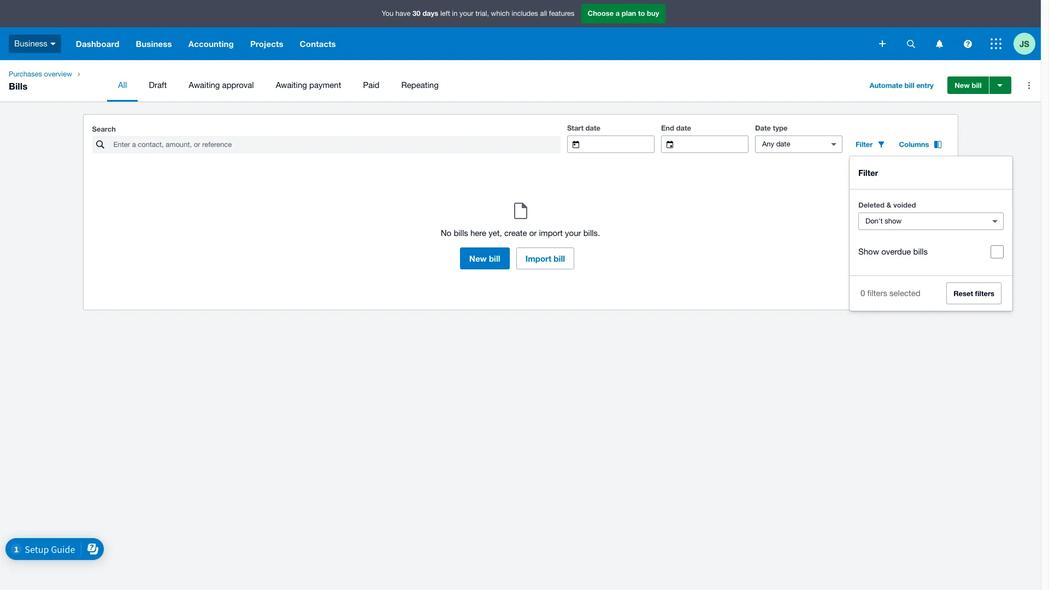 Task type: locate. For each thing, give the bounding box(es) containing it.
1 vertical spatial new
[[469, 254, 487, 263]]

0 horizontal spatial business
[[14, 39, 47, 48]]

Date type field
[[756, 136, 822, 152]]

navigation containing dashboard
[[68, 27, 872, 60]]

deleted & voided
[[858, 201, 916, 209]]

bill left entry on the top
[[905, 81, 915, 90]]

automate bill entry
[[870, 81, 934, 90]]

0 vertical spatial bills
[[454, 228, 468, 238]]

0 horizontal spatial your
[[460, 9, 474, 18]]

business up draft
[[136, 39, 172, 49]]

0 horizontal spatial new bill
[[469, 254, 500, 263]]

new bill for the "new bill" button in the bills navigation
[[955, 81, 982, 90]]

filter
[[856, 140, 873, 149], [858, 168, 878, 178]]

filters
[[868, 289, 887, 298], [975, 289, 995, 298]]

business
[[14, 39, 47, 48], [136, 39, 172, 49]]

filter button
[[849, 136, 893, 153]]

0 filters selected
[[861, 289, 921, 298]]

your right in
[[460, 9, 474, 18]]

bill down yet, on the top
[[489, 254, 500, 263]]

deleted
[[858, 201, 885, 209]]

approval
[[222, 80, 254, 90]]

filter group
[[850, 156, 1013, 311]]

date for start date
[[586, 124, 601, 132]]

bill
[[905, 81, 915, 90], [972, 81, 982, 90], [489, 254, 500, 263], [554, 254, 565, 263]]

new bill button down here
[[460, 248, 510, 269]]

1 vertical spatial new bill
[[469, 254, 500, 263]]

all
[[540, 9, 547, 18]]

new right entry on the top
[[955, 81, 970, 90]]

0 horizontal spatial new bill button
[[460, 248, 510, 269]]

0 horizontal spatial bills
[[454, 228, 468, 238]]

Start date field
[[588, 136, 654, 152]]

bills
[[9, 80, 27, 92]]

new for the "new bill" button in the bills navigation
[[955, 81, 970, 90]]

new bill button inside bills navigation
[[948, 77, 989, 94]]

accounting
[[188, 39, 234, 49]]

dashboard
[[76, 39, 119, 49]]

awaiting payment
[[276, 80, 341, 90]]

0 vertical spatial new
[[955, 81, 970, 90]]

bill for "import bill" button
[[554, 254, 565, 263]]

new bill button right entry on the top
[[948, 77, 989, 94]]

bill inside automate bill entry popup button
[[905, 81, 915, 90]]

svg image
[[991, 38, 1002, 49], [907, 40, 915, 48], [936, 40, 943, 48], [964, 40, 972, 48]]

days
[[423, 9, 438, 18]]

show overdue bills
[[858, 247, 928, 256]]

your left bills.
[[565, 228, 581, 238]]

date
[[755, 124, 771, 132]]

1 horizontal spatial new bill
[[955, 81, 982, 90]]

1 horizontal spatial new bill button
[[948, 77, 989, 94]]

svg image up overview
[[50, 42, 56, 45]]

new bill down here
[[469, 254, 500, 263]]

bills
[[454, 228, 468, 238], [913, 247, 928, 256]]

bills right no
[[454, 228, 468, 238]]

overview
[[44, 70, 72, 78]]

accounting button
[[180, 27, 242, 60]]

business button
[[128, 27, 180, 60]]

1 vertical spatial new bill button
[[460, 248, 510, 269]]

filter left columns
[[856, 140, 873, 149]]

0 horizontal spatial awaiting
[[189, 80, 220, 90]]

date type
[[755, 124, 788, 132]]

new for bottommost the "new bill" button
[[469, 254, 487, 263]]

0 vertical spatial your
[[460, 9, 474, 18]]

paid
[[363, 80, 379, 90]]

have
[[396, 9, 411, 18]]

js
[[1020, 39, 1030, 48]]

1 horizontal spatial business
[[136, 39, 172, 49]]

awaiting approval
[[189, 80, 254, 90]]

2 date from the left
[[676, 124, 691, 132]]

buy
[[647, 9, 659, 18]]

projects
[[250, 39, 283, 49]]

payment
[[309, 80, 341, 90]]

left
[[440, 9, 450, 18]]

new
[[955, 81, 970, 90], [469, 254, 487, 263]]

1 vertical spatial bills
[[913, 247, 928, 256]]

&
[[887, 201, 892, 209]]

1 horizontal spatial awaiting
[[276, 80, 307, 90]]

awaiting left approval
[[189, 80, 220, 90]]

2 awaiting from the left
[[276, 80, 307, 90]]

import
[[539, 228, 563, 238]]

date right start
[[586, 124, 601, 132]]

banner containing js
[[0, 0, 1041, 60]]

choose
[[588, 9, 614, 18]]

awaiting for awaiting payment
[[276, 80, 307, 90]]

filters inside the reset filters button
[[975, 289, 995, 298]]

repeating link
[[390, 69, 450, 102]]

bill right entry on the top
[[972, 81, 982, 90]]

import bill
[[526, 254, 565, 263]]

0 horizontal spatial date
[[586, 124, 601, 132]]

1 horizontal spatial bills
[[913, 247, 928, 256]]

new bill inside bills navigation
[[955, 81, 982, 90]]

filters for reset
[[975, 289, 995, 298]]

0 vertical spatial filter
[[856, 140, 873, 149]]

awaiting left payment
[[276, 80, 307, 90]]

0 horizontal spatial new
[[469, 254, 487, 263]]

Search field
[[112, 137, 561, 153]]

type
[[773, 124, 788, 132]]

banner
[[0, 0, 1041, 60]]

awaiting payment link
[[265, 69, 352, 102]]

new down here
[[469, 254, 487, 263]]

svg image
[[879, 40, 886, 47], [50, 42, 56, 45]]

in
[[452, 9, 458, 18]]

date
[[586, 124, 601, 132], [676, 124, 691, 132]]

menu containing all
[[107, 69, 854, 102]]

business up purchases
[[14, 39, 47, 48]]

1 horizontal spatial new
[[955, 81, 970, 90]]

0 horizontal spatial filters
[[868, 289, 887, 298]]

your
[[460, 9, 474, 18], [565, 228, 581, 238]]

bill for bottommost the "new bill" button
[[489, 254, 500, 263]]

bills navigation
[[0, 60, 1041, 102]]

purchases overview
[[9, 70, 72, 78]]

filter down filter button
[[858, 168, 878, 178]]

search
[[92, 125, 116, 133]]

new bill
[[955, 81, 982, 90], [469, 254, 500, 263]]

navigation inside banner
[[68, 27, 872, 60]]

new bill button
[[948, 77, 989, 94], [460, 248, 510, 269]]

filters right reset
[[975, 289, 995, 298]]

1 vertical spatial your
[[565, 228, 581, 238]]

your inside you have 30 days left in your trial, which includes all features
[[460, 9, 474, 18]]

new bill right entry on the top
[[955, 81, 982, 90]]

svg image inside business popup button
[[50, 42, 56, 45]]

1 date from the left
[[586, 124, 601, 132]]

awaiting inside awaiting approval link
[[189, 80, 220, 90]]

new inside bills navigation
[[955, 81, 970, 90]]

date right end
[[676, 124, 691, 132]]

awaiting inside 'awaiting payment' link
[[276, 80, 307, 90]]

filter inside button
[[856, 140, 873, 149]]

menu
[[107, 69, 854, 102]]

filters right 0 at right
[[868, 289, 887, 298]]

svg image up automate
[[879, 40, 886, 47]]

1 awaiting from the left
[[189, 80, 220, 90]]

0 horizontal spatial svg image
[[50, 42, 56, 45]]

automate
[[870, 81, 903, 90]]

bills right overdue
[[913, 247, 928, 256]]

awaiting
[[189, 80, 220, 90], [276, 80, 307, 90]]

0 vertical spatial new bill button
[[948, 77, 989, 94]]

menu inside bills navigation
[[107, 69, 854, 102]]

bill inside "import bill" button
[[554, 254, 565, 263]]

1 vertical spatial filter
[[858, 168, 878, 178]]

0 vertical spatial new bill
[[955, 81, 982, 90]]

1 horizontal spatial your
[[565, 228, 581, 238]]

1 horizontal spatial filters
[[975, 289, 995, 298]]

overflow menu image
[[1018, 74, 1040, 96]]

1 horizontal spatial date
[[676, 124, 691, 132]]

navigation
[[68, 27, 872, 60]]

bill right import
[[554, 254, 565, 263]]

bill for the "new bill" button in the bills navigation
[[972, 81, 982, 90]]

choose a plan to buy
[[588, 9, 659, 18]]



Task type: describe. For each thing, give the bounding box(es) containing it.
new bill for bottommost the "new bill" button
[[469, 254, 500, 263]]

bills inside filter group
[[913, 247, 928, 256]]

js button
[[1014, 27, 1041, 60]]

end
[[661, 124, 674, 132]]

business inside popup button
[[14, 39, 47, 48]]

awaiting for awaiting approval
[[189, 80, 220, 90]]

business button
[[0, 27, 68, 60]]

awaiting approval link
[[178, 69, 265, 102]]

to
[[638, 9, 645, 18]]

1 horizontal spatial svg image
[[879, 40, 886, 47]]

purchases
[[9, 70, 42, 78]]

or
[[529, 228, 537, 238]]

draft link
[[138, 69, 178, 102]]

import
[[526, 254, 551, 263]]

repeating
[[401, 80, 439, 90]]

a
[[616, 9, 620, 18]]

filters for 0
[[868, 289, 887, 298]]

reset filters
[[954, 289, 995, 298]]

trial,
[[476, 9, 489, 18]]

End date field
[[682, 136, 748, 152]]

entry
[[916, 81, 934, 90]]

includes
[[512, 9, 538, 18]]

contacts
[[300, 39, 336, 49]]

bill for automate bill entry popup button
[[905, 81, 915, 90]]

features
[[549, 9, 575, 18]]

no bills here yet, create or import your bills.
[[441, 228, 600, 238]]

you
[[382, 9, 394, 18]]

overdue
[[882, 247, 911, 256]]

0
[[861, 289, 865, 298]]

columns button
[[893, 136, 949, 153]]

you have 30 days left in your trial, which includes all features
[[382, 9, 575, 18]]

reset
[[954, 289, 973, 298]]

create
[[504, 228, 527, 238]]

start
[[567, 124, 584, 132]]

selected
[[890, 289, 921, 298]]

30
[[413, 9, 421, 18]]

business inside dropdown button
[[136, 39, 172, 49]]

import bill button
[[516, 248, 574, 269]]

automate bill entry button
[[863, 77, 940, 94]]

voided
[[893, 201, 916, 209]]

no
[[441, 228, 452, 238]]

date for end date
[[676, 124, 691, 132]]

plan
[[622, 9, 636, 18]]

end date
[[661, 124, 691, 132]]

columns
[[899, 140, 929, 149]]

here
[[470, 228, 486, 238]]

start date
[[567, 124, 601, 132]]

projects button
[[242, 27, 292, 60]]

all
[[118, 80, 127, 90]]

Deleted & voided field
[[859, 213, 983, 230]]

dashboard link
[[68, 27, 128, 60]]

paid link
[[352, 69, 390, 102]]

purchases overview link
[[4, 69, 77, 80]]

draft
[[149, 80, 167, 90]]

yet,
[[489, 228, 502, 238]]

which
[[491, 9, 510, 18]]

reset filters button
[[947, 283, 1002, 304]]

filter inside group
[[858, 168, 878, 178]]

bills.
[[583, 228, 600, 238]]

contacts button
[[292, 27, 344, 60]]

all link
[[107, 69, 138, 102]]

show
[[858, 247, 879, 256]]



Task type: vqa. For each thing, say whether or not it's contained in the screenshot.
be
no



